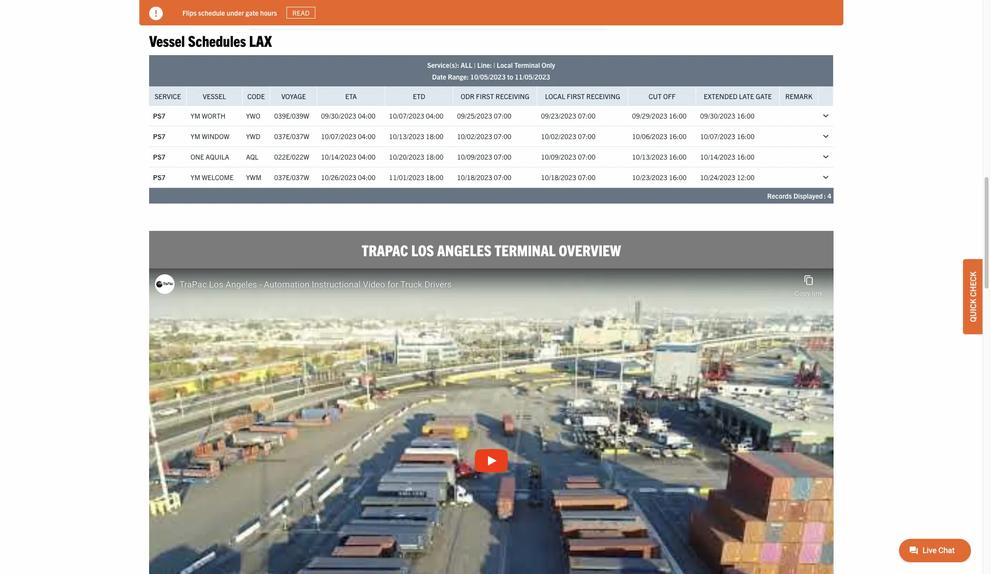 Task type: describe. For each thing, give the bounding box(es) containing it.
1 10/09/2023 from the left
[[457, 153, 492, 162]]

terminal inside service(s): all | line: | local terminal only date range: 10/05/2023 to 11/05/2023
[[514, 61, 540, 69]]

etd
[[413, 92, 425, 101]]

records
[[767, 192, 792, 200]]

displayed
[[793, 192, 823, 200]]

09/29/2023
[[632, 112, 667, 120]]

04:00 for 10/07/2023 04:00
[[358, 112, 376, 120]]

2 10/18/2023 from the left
[[541, 173, 576, 182]]

10/06/2023 16:00
[[632, 132, 687, 141]]

angeles
[[437, 240, 492, 260]]

0 horizontal spatial 10/07/2023 04:00
[[321, 132, 376, 141]]

10/26/2023
[[321, 173, 356, 182]]

range:
[[448, 72, 469, 81]]

ps7 for ym welcome
[[153, 173, 165, 182]]

cut
[[649, 92, 662, 101]]

lax
[[249, 31, 272, 50]]

:
[[824, 192, 826, 200]]

09/30/2023 16:00
[[700, 112, 755, 120]]

trapac
[[362, 240, 408, 260]]

remark
[[785, 92, 813, 101]]

gate
[[756, 92, 772, 101]]

vessel for vessel schedules lax
[[149, 31, 185, 50]]

04:00 for 11/01/2023 18:00
[[358, 173, 376, 182]]

10/14/2023 04:00
[[321, 153, 376, 162]]

one
[[191, 153, 204, 162]]

12:00
[[737, 173, 755, 182]]

ym welcome
[[191, 173, 234, 182]]

10/20/2023 18:00
[[389, 153, 444, 162]]

voyage
[[281, 92, 306, 101]]

line:
[[477, 61, 492, 69]]

10/13/2023 18:00
[[389, 132, 444, 141]]

eta
[[345, 92, 357, 101]]

16:00 for 09/30/2023 16:00
[[737, 112, 755, 120]]

037e/037w for 10/07/2023 04:00
[[274, 132, 309, 141]]

039e/039w
[[274, 112, 309, 120]]

09/29/2023 16:00
[[632, 112, 687, 120]]

only
[[542, 61, 555, 69]]

16:00 for 10/06/2023 16:00
[[669, 132, 687, 141]]

09/30/2023 for 09/30/2023 16:00
[[700, 112, 735, 120]]

schedules
[[188, 31, 246, 50]]

09/23/2023
[[541, 112, 576, 120]]

03:00
[[318, 5, 338, 15]]

10/20/2023
[[389, 153, 424, 162]]

service(s): all | line: | local terminal only date range: 10/05/2023 to 11/05/2023
[[427, 61, 555, 81]]

09/30/2023 for 09/30/2023 04:00
[[321, 112, 356, 120]]

10/14/2023 for 10/14/2023 04:00
[[321, 153, 356, 162]]

18:00 for 10/26/2023 04:00
[[426, 173, 444, 182]]

ym window
[[191, 132, 230, 141]]

04:00 for 10/20/2023 18:00
[[358, 153, 376, 162]]

11/01/2023
[[389, 173, 424, 182]]

welcome
[[202, 173, 234, 182]]

ps7 for ym worth
[[153, 112, 165, 120]]

extended
[[704, 92, 737, 101]]

date
[[432, 72, 446, 81]]

cut off
[[649, 92, 676, 101]]

extended late gate
[[704, 92, 772, 101]]

11/05/2023
[[515, 72, 550, 81]]

04:00 for 10/13/2023 18:00
[[358, 132, 376, 141]]

first for odr
[[476, 92, 494, 101]]

04:00 up 10/13/2023 18:00
[[426, 112, 444, 120]]

under
[[227, 8, 244, 17]]

service
[[155, 92, 181, 101]]

09/25/2023
[[457, 112, 492, 120]]

10/24/2023 12:00
[[700, 173, 755, 182]]

0 vertical spatial 10/07/2023 04:00
[[389, 112, 444, 120]]

10/05/2023
[[470, 72, 506, 81]]

night
[[264, 5, 282, 15]]

worth
[[202, 112, 225, 120]]

hours
[[260, 8, 277, 17]]

odr first receiving
[[461, 92, 529, 101]]

local inside service(s): all | line: | local terminal only date range: 10/05/2023 to 11/05/2023
[[497, 61, 513, 69]]

16:00 for 10/23/2023 16:00
[[669, 173, 687, 182]]

18:00 for 10/14/2023 04:00
[[426, 153, 444, 162]]

trapac los angeles terminal overview
[[362, 240, 621, 260]]

check
[[968, 272, 978, 297]]

10/13/2023 16:00
[[632, 153, 687, 162]]

18:00 - 03:00
[[292, 5, 338, 15]]

los
[[411, 240, 434, 260]]

16:00 for 09/29/2023 16:00
[[669, 112, 687, 120]]



Task type: vqa. For each thing, say whether or not it's contained in the screenshot.
left 09/30/2023
yes



Task type: locate. For each thing, give the bounding box(es) containing it.
3 ym from the top
[[191, 173, 200, 182]]

2 horizontal spatial 10/07/2023
[[700, 132, 735, 141]]

10/07/2023 04:00
[[389, 112, 444, 120], [321, 132, 376, 141]]

09/30/2023 04:00
[[321, 112, 376, 120]]

1 10/09/2023 07:00 from the left
[[457, 153, 511, 162]]

11/01/2023 18:00
[[389, 173, 444, 182]]

1 horizontal spatial receiving
[[586, 92, 620, 101]]

10/09/2023 07:00 down 09/23/2023 07:00
[[541, 153, 596, 162]]

quick
[[968, 299, 978, 323]]

| right all
[[474, 61, 476, 69]]

1 vertical spatial local
[[545, 92, 565, 101]]

late
[[739, 92, 754, 101]]

vessel down solid icon on the top left of the page
[[149, 31, 185, 50]]

ps7 for ym window
[[153, 132, 165, 141]]

ywo
[[246, 112, 260, 120]]

10/13/2023 for 10/13/2023 16:00
[[632, 153, 667, 162]]

all
[[461, 61, 472, 69]]

10/07/2023 16:00
[[700, 132, 755, 141]]

10/13/2023 for 10/13/2023 18:00
[[389, 132, 424, 141]]

10/07/2023 04:00 down etd
[[389, 112, 444, 120]]

1 vertical spatial 10/07/2023 04:00
[[321, 132, 376, 141]]

10/02/2023
[[457, 132, 492, 141], [541, 132, 576, 141]]

10/14/2023 up the 10/24/2023 at the top of page
[[700, 153, 735, 162]]

vessel for vessel
[[203, 92, 226, 101]]

first for local
[[567, 92, 585, 101]]

ywm
[[246, 173, 261, 182]]

0 horizontal spatial vessel
[[149, 31, 185, 50]]

2 ym from the top
[[191, 132, 200, 141]]

1 037e/037w from the top
[[274, 132, 309, 141]]

16:00 down 10/13/2023 16:00
[[669, 173, 687, 182]]

3 ps7 from the top
[[153, 153, 165, 162]]

ym for ym welcome
[[191, 173, 200, 182]]

0 horizontal spatial 10/18/2023
[[457, 173, 492, 182]]

0 vertical spatial vessel
[[149, 31, 185, 50]]

18:00 for 10/07/2023 04:00
[[426, 132, 444, 141]]

ym down one
[[191, 173, 200, 182]]

16:00 for 10/07/2023 16:00
[[737, 132, 755, 141]]

receiving up 09/23/2023 07:00
[[586, 92, 620, 101]]

1 10/02/2023 from the left
[[457, 132, 492, 141]]

1 horizontal spatial vessel
[[203, 92, 226, 101]]

09/30/2023 down eta
[[321, 112, 356, 120]]

10/02/2023 down 09/25/2023
[[457, 132, 492, 141]]

odr
[[461, 92, 474, 101]]

2 10/02/2023 from the left
[[541, 132, 576, 141]]

0 horizontal spatial 10/02/2023 07:00
[[457, 132, 511, 141]]

18:00 down 10/13/2023 18:00
[[426, 153, 444, 162]]

records displayed : 4
[[767, 192, 831, 200]]

09/25/2023 07:00
[[457, 112, 511, 120]]

10/07/2023 04:00 up 10/14/2023 04:00
[[321, 132, 376, 141]]

10/13/2023 down '10/06/2023'
[[632, 153, 667, 162]]

| right line:
[[493, 61, 495, 69]]

0 vertical spatial 037e/037w
[[274, 132, 309, 141]]

service(s):
[[427, 61, 459, 69]]

2 10/09/2023 from the left
[[541, 153, 576, 162]]

037e/037w down 022e/022w
[[274, 173, 309, 182]]

ps7
[[153, 112, 165, 120], [153, 132, 165, 141], [153, 153, 165, 162], [153, 173, 165, 182]]

first right odr
[[476, 92, 494, 101]]

18:00 down 10/20/2023 18:00
[[426, 173, 444, 182]]

16:00 down 09/30/2023 16:00
[[737, 132, 755, 141]]

first
[[476, 92, 494, 101], [567, 92, 585, 101]]

ym worth
[[191, 112, 225, 120]]

1 horizontal spatial 10/13/2023
[[632, 153, 667, 162]]

local first receiving
[[545, 92, 620, 101]]

receiving down to at the right
[[496, 92, 529, 101]]

window
[[202, 132, 230, 141]]

1 horizontal spatial 10/02/2023 07:00
[[541, 132, 596, 141]]

2 10/02/2023 07:00 from the left
[[541, 132, 596, 141]]

receiving
[[496, 92, 529, 101], [586, 92, 620, 101]]

1 horizontal spatial 10/18/2023 07:00
[[541, 173, 596, 182]]

ym left worth
[[191, 112, 200, 120]]

10/14/2023
[[321, 153, 356, 162], [700, 153, 735, 162]]

04:00 down 10/14/2023 04:00
[[358, 173, 376, 182]]

quick check link
[[963, 260, 983, 335]]

4 ps7 from the top
[[153, 173, 165, 182]]

0 horizontal spatial 10/13/2023
[[389, 132, 424, 141]]

receiving for local first receiving
[[586, 92, 620, 101]]

1 09/30/2023 from the left
[[321, 112, 356, 120]]

0 horizontal spatial 10/02/2023
[[457, 132, 492, 141]]

2 receiving from the left
[[586, 92, 620, 101]]

local up to at the right
[[497, 61, 513, 69]]

to
[[507, 72, 513, 81]]

1 horizontal spatial 10/09/2023 07:00
[[541, 153, 596, 162]]

0 horizontal spatial 10/09/2023
[[457, 153, 492, 162]]

037e/037w up 022e/022w
[[274, 132, 309, 141]]

local
[[497, 61, 513, 69], [545, 92, 565, 101]]

10/14/2023 up 10/26/2023
[[321, 153, 356, 162]]

solid image
[[149, 7, 163, 21]]

0 vertical spatial terminal
[[514, 61, 540, 69]]

1 horizontal spatial 10/07/2023 04:00
[[389, 112, 444, 120]]

2 09/30/2023 from the left
[[700, 112, 735, 120]]

ym for ym window
[[191, 132, 200, 141]]

16:00 for 10/13/2023 16:00
[[669, 153, 687, 162]]

10/14/2023 16:00
[[700, 153, 755, 162]]

2 first from the left
[[567, 92, 585, 101]]

1 horizontal spatial 09/30/2023
[[700, 112, 735, 120]]

16:00 down "late"
[[737, 112, 755, 120]]

vessel up worth
[[203, 92, 226, 101]]

10/07/2023 up 10/13/2023 18:00
[[389, 112, 424, 120]]

16:00
[[669, 112, 687, 120], [737, 112, 755, 120], [669, 132, 687, 141], [737, 132, 755, 141], [669, 153, 687, 162], [737, 153, 755, 162], [669, 173, 687, 182]]

10/18/2023
[[457, 173, 492, 182], [541, 173, 576, 182]]

18:00
[[292, 5, 312, 15], [426, 132, 444, 141], [426, 153, 444, 162], [426, 173, 444, 182]]

10/09/2023 down 09/23/2023
[[541, 153, 576, 162]]

0 horizontal spatial 10/07/2023
[[321, 132, 356, 141]]

0 vertical spatial local
[[497, 61, 513, 69]]

read
[[292, 8, 310, 17]]

10/26/2023 04:00
[[321, 173, 376, 182]]

0 vertical spatial 10/13/2023
[[389, 132, 424, 141]]

18:00 left -
[[292, 5, 312, 15]]

04:00 down 09/30/2023 04:00
[[358, 132, 376, 141]]

037e/037w for 10/26/2023 04:00
[[274, 173, 309, 182]]

10/24/2023
[[700, 173, 735, 182]]

ym for ym worth
[[191, 112, 200, 120]]

10/14/2023 for 10/14/2023 16:00
[[700, 153, 735, 162]]

04:00 up 10/14/2023 04:00
[[358, 112, 376, 120]]

10/07/2023 up 10/14/2023 04:00
[[321, 132, 356, 141]]

1 horizontal spatial first
[[567, 92, 585, 101]]

0 horizontal spatial 10/14/2023
[[321, 153, 356, 162]]

0 vertical spatial ym
[[191, 112, 200, 120]]

2 ps7 from the top
[[153, 132, 165, 141]]

09/23/2023 07:00
[[541, 112, 596, 120]]

2 10/14/2023 from the left
[[700, 153, 735, 162]]

10/23/2023 16:00
[[632, 173, 687, 182]]

16:00 down the off
[[669, 112, 687, 120]]

1 vertical spatial 10/13/2023
[[632, 153, 667, 162]]

10/13/2023 up the 10/20/2023
[[389, 132, 424, 141]]

09/30/2023
[[321, 112, 356, 120], [700, 112, 735, 120]]

0 horizontal spatial receiving
[[496, 92, 529, 101]]

0 horizontal spatial 09/30/2023
[[321, 112, 356, 120]]

2 10/18/2023 07:00 from the left
[[541, 173, 596, 182]]

first up 09/23/2023 07:00
[[567, 92, 585, 101]]

10/07/2023 down 09/30/2023 16:00
[[700, 132, 735, 141]]

local up 09/23/2023
[[545, 92, 565, 101]]

code
[[247, 92, 265, 101]]

1 vertical spatial 037e/037w
[[274, 173, 309, 182]]

-
[[314, 5, 316, 15]]

0 horizontal spatial local
[[497, 61, 513, 69]]

10/07/2023
[[389, 112, 424, 120], [321, 132, 356, 141], [700, 132, 735, 141]]

1 horizontal spatial 10/07/2023
[[389, 112, 424, 120]]

18:00 up 10/20/2023 18:00
[[426, 132, 444, 141]]

10/09/2023 07:00
[[457, 153, 511, 162], [541, 153, 596, 162]]

10/02/2023 down 09/23/2023
[[541, 132, 576, 141]]

2 vertical spatial ym
[[191, 173, 200, 182]]

1 ps7 from the top
[[153, 112, 165, 120]]

10/09/2023 07:00 down the 09/25/2023 07:00
[[457, 153, 511, 162]]

2 037e/037w from the top
[[274, 173, 309, 182]]

ym
[[191, 112, 200, 120], [191, 132, 200, 141], [191, 173, 200, 182]]

10/09/2023 down 09/25/2023
[[457, 153, 492, 162]]

2 10/09/2023 07:00 from the left
[[541, 153, 596, 162]]

022e/022w
[[274, 153, 309, 162]]

overview
[[559, 240, 621, 260]]

1 receiving from the left
[[496, 92, 529, 101]]

10/02/2023 07:00 down 09/23/2023 07:00
[[541, 132, 596, 141]]

ym left 'window'
[[191, 132, 200, 141]]

4
[[828, 192, 831, 200]]

1 horizontal spatial 10/18/2023
[[541, 173, 576, 182]]

vessel
[[149, 31, 185, 50], [203, 92, 226, 101]]

1 first from the left
[[476, 92, 494, 101]]

0 horizontal spatial first
[[476, 92, 494, 101]]

1 horizontal spatial |
[[493, 61, 495, 69]]

one aquila
[[191, 153, 229, 162]]

flips schedule under gate hours
[[182, 8, 277, 17]]

0 horizontal spatial 10/09/2023 07:00
[[457, 153, 511, 162]]

schedule
[[198, 8, 225, 17]]

0 horizontal spatial |
[[474, 61, 476, 69]]

0 horizontal spatial 10/18/2023 07:00
[[457, 173, 511, 182]]

read link
[[287, 7, 315, 19]]

1 10/18/2023 from the left
[[457, 173, 492, 182]]

04:00 up 10/26/2023 04:00 at top
[[358, 153, 376, 162]]

1 | from the left
[[474, 61, 476, 69]]

1 horizontal spatial 10/09/2023
[[541, 153, 576, 162]]

ps7 for one aquila
[[153, 153, 165, 162]]

aql
[[246, 153, 258, 162]]

1 vertical spatial vessel
[[203, 92, 226, 101]]

off
[[663, 92, 676, 101]]

aquila
[[206, 153, 229, 162]]

1 vertical spatial terminal
[[495, 240, 556, 260]]

1 10/14/2023 from the left
[[321, 153, 356, 162]]

1 10/18/2023 07:00 from the left
[[457, 173, 511, 182]]

16:00 up 12:00
[[737, 153, 755, 162]]

1 vertical spatial ym
[[191, 132, 200, 141]]

16:00 down the "10/06/2023 16:00"
[[669, 153, 687, 162]]

1 ym from the top
[[191, 112, 200, 120]]

1 10/02/2023 07:00 from the left
[[457, 132, 511, 141]]

terminal
[[514, 61, 540, 69], [495, 240, 556, 260]]

16:00 down 09/29/2023 16:00
[[669, 132, 687, 141]]

10/13/2023
[[389, 132, 424, 141], [632, 153, 667, 162]]

10/02/2023 07:00
[[457, 132, 511, 141], [541, 132, 596, 141]]

10/06/2023
[[632, 132, 667, 141]]

10/23/2023
[[632, 173, 667, 182]]

flips
[[182, 8, 197, 17]]

gate
[[246, 8, 259, 17]]

vessel schedules lax
[[149, 31, 272, 50]]

1 horizontal spatial local
[[545, 92, 565, 101]]

16:00 for 10/14/2023 16:00
[[737, 153, 755, 162]]

1 horizontal spatial 10/14/2023
[[700, 153, 735, 162]]

ywd
[[246, 132, 260, 141]]

10/18/2023 07:00
[[457, 173, 511, 182], [541, 173, 596, 182]]

quick check
[[968, 272, 978, 323]]

2 | from the left
[[493, 61, 495, 69]]

1 horizontal spatial 10/02/2023
[[541, 132, 576, 141]]

09/30/2023 down the extended
[[700, 112, 735, 120]]

receiving for odr first receiving
[[496, 92, 529, 101]]

10/02/2023 07:00 down the 09/25/2023 07:00
[[457, 132, 511, 141]]



